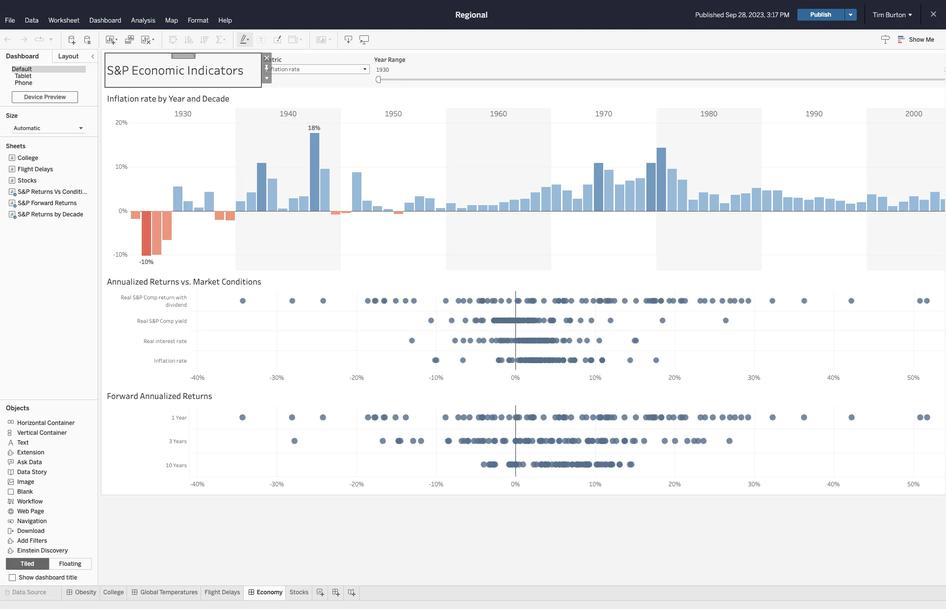Task type: describe. For each thing, give the bounding box(es) containing it.
show for show dashboard title
[[19, 574, 34, 581]]

pm
[[780, 11, 790, 18]]

preview
[[44, 94, 66, 101]]

container for vertical container
[[39, 429, 67, 436]]

by for year
[[158, 93, 167, 103]]

sep
[[726, 11, 737, 18]]

s&p for s&p returns vs conditions
[[18, 188, 30, 195]]

device
[[24, 94, 43, 101]]

clear sheet image
[[140, 35, 156, 44]]

show me button
[[894, 32, 944, 47]]

published
[[696, 11, 725, 18]]

metric
[[264, 55, 282, 63]]

phone
[[15, 80, 32, 86]]

global
[[141, 589, 158, 596]]

1930, Decade. Press Space to toggle selection. Press Escape to go back to the left margin. Use arrow keys to navigate headers text field
[[131, 108, 236, 118]]

Real S&P Comp yield, Metric. Press Space to toggle selection. Press Escape to go back to the left margin. Use arrow keys to navigate headers text field
[[105, 311, 189, 331]]

add
[[17, 537, 28, 544]]

3:17
[[767, 11, 779, 18]]

web page option
[[6, 506, 85, 516]]

vs.
[[181, 276, 191, 286]]

0 vertical spatial year
[[375, 55, 387, 63]]

highlight image
[[240, 35, 251, 44]]

Real S&P Comp return with dividend, Metric. Press Space to toggle selection. Press Escape to go back to the left margin. Use arrow keys to navigate headers text field
[[105, 291, 189, 311]]

1940, Decade. Press Space to toggle selection. Press Escape to go back to the left margin. Use arrow keys to navigate headers text field
[[236, 108, 341, 118]]

data story option
[[6, 467, 85, 477]]

totals image
[[215, 35, 227, 44]]

sort descending image
[[200, 35, 210, 44]]

delays inside list box
[[35, 166, 53, 173]]

einstein discovery
[[17, 547, 68, 554]]

forward inside s&p economic indicators application
[[107, 390, 138, 401]]

workflow option
[[6, 496, 85, 506]]

pause auto updates image
[[83, 35, 93, 44]]

rate
[[141, 93, 156, 103]]

einstein
[[17, 547, 39, 554]]

0 horizontal spatial year
[[169, 93, 185, 103]]

layout
[[58, 53, 79, 60]]

collapse image
[[90, 54, 96, 59]]

vs
[[54, 188, 61, 195]]

1980, Decade. Press Space to toggle selection. Press Escape to go back to the left margin. Use arrow keys to navigate headers text field
[[657, 108, 762, 118]]

page
[[31, 508, 44, 515]]

horizontal container option
[[6, 418, 85, 428]]

data for data story
[[17, 469, 30, 476]]

size
[[6, 112, 18, 119]]

undo image
[[3, 35, 13, 44]]

1970, Decade. Press Space to toggle selection. Press Escape to go back to the left margin. Use arrow keys to navigate headers text field
[[552, 108, 657, 118]]

format
[[188, 17, 209, 24]]

blank option
[[6, 486, 85, 496]]

1960, Decade. Press Space to toggle selection. Press Escape to go back to the left margin. Use arrow keys to navigate headers text field
[[446, 108, 552, 118]]

publish button
[[798, 9, 845, 21]]

0 horizontal spatial conditions
[[62, 188, 92, 195]]

workflow
[[17, 498, 43, 505]]

extension
[[17, 449, 44, 456]]

s&p returns by decade
[[18, 211, 83, 218]]

objects
[[6, 404, 29, 412]]

ask data option
[[6, 457, 85, 467]]

togglestate option group
[[6, 558, 92, 570]]

market
[[193, 276, 220, 286]]

redo image
[[19, 35, 28, 44]]

data source
[[12, 589, 46, 596]]

1 Year, Metric. Press Space to toggle selection. Press Escape to go back to the left margin. Use arrow keys to navigate headers text field
[[105, 405, 189, 429]]

decade inside s&p economic indicators application
[[202, 93, 229, 103]]

s&p forward returns
[[18, 200, 77, 207]]

dashboard
[[35, 574, 65, 581]]

tablet
[[15, 73, 32, 80]]

show for show me
[[910, 36, 925, 43]]

0 horizontal spatial forward
[[31, 200, 53, 207]]

28,
[[739, 11, 748, 18]]

download image
[[344, 35, 354, 44]]

range
[[388, 55, 406, 63]]

list box containing college
[[6, 153, 92, 397]]

0 vertical spatial marks. press enter to open the view data window.. use arrow keys to navigate data visualization elements. image
[[131, 118, 947, 270]]

1950, Decade. Press Space to toggle selection. Press Escape to go back to the left margin. Use arrow keys to navigate headers text field
[[341, 108, 446, 118]]

2 vertical spatial marks. press enter to open the view data window.. use arrow keys to navigate data visualization elements. image
[[189, 405, 947, 477]]

help
[[219, 17, 232, 24]]

story
[[32, 469, 47, 476]]

container for horizontal container
[[47, 420, 75, 426]]

device preview
[[24, 94, 66, 101]]

returns for s&p returns by decade
[[31, 211, 53, 218]]

image option
[[6, 477, 85, 486]]

sort ascending image
[[184, 35, 194, 44]]

data for data
[[25, 17, 39, 24]]

1930
[[376, 66, 389, 73]]

vertical container
[[17, 429, 67, 436]]

inflation
[[107, 93, 139, 103]]

image
[[17, 478, 34, 485]]

navigation option
[[6, 516, 85, 526]]

ask data
[[17, 459, 42, 466]]

objects list box
[[6, 415, 92, 555]]

horizontal
[[17, 420, 46, 426]]

temperatures
[[160, 589, 198, 596]]

Real interest rate, Metric. Press Space to toggle selection. Press Escape to go back to the left margin. Use arrow keys to navigate headers text field
[[105, 331, 189, 350]]

2023,
[[749, 11, 766, 18]]

0 vertical spatial annualized
[[107, 276, 148, 286]]

duplicate image
[[125, 35, 134, 44]]

more options image
[[262, 73, 272, 83]]

s&p returns vs conditions
[[18, 188, 92, 195]]

show dashboard title
[[19, 574, 77, 581]]

show me
[[910, 36, 935, 43]]

Inflation rate, Metric. Press Space to toggle selection. Press Escape to go back to the left margin. Use arrow keys to navigate headers text field
[[105, 350, 189, 370]]

tim
[[874, 11, 885, 18]]

indicators
[[187, 62, 244, 78]]

swap rows and columns image
[[168, 35, 178, 44]]

year range
[[375, 55, 406, 63]]

download
[[17, 528, 45, 534]]

add filters
[[17, 537, 47, 544]]

show labels image
[[257, 35, 267, 44]]

regional
[[456, 10, 488, 19]]

title
[[66, 574, 77, 581]]

and
[[187, 93, 201, 103]]

0 horizontal spatial dashboard
[[6, 53, 39, 60]]

vertical container option
[[6, 428, 85, 437]]

text
[[17, 439, 29, 446]]



Task type: vqa. For each thing, say whether or not it's contained in the screenshot.
Open and edit this workbook in Tableau Desktop IMAGE
yes



Task type: locate. For each thing, give the bounding box(es) containing it.
forward up 1 year, metric. press space to toggle selection. press escape to go back to the left margin. use arrow keys to navigate headers text box
[[107, 390, 138, 401]]

1 vertical spatial decade
[[62, 211, 83, 218]]

s&p for s&p returns by decade
[[18, 211, 30, 218]]

replay animation image
[[48, 36, 54, 42]]

by for decade
[[54, 211, 61, 218]]

floating
[[59, 561, 82, 567]]

s&p
[[107, 62, 129, 78], [18, 188, 30, 195], [18, 200, 30, 207], [18, 211, 30, 218]]

filters
[[30, 537, 47, 544]]

returns for s&p returns vs conditions
[[31, 188, 53, 195]]

decade inside list box
[[62, 211, 83, 218]]

1 vertical spatial flight
[[205, 589, 220, 596]]

stocks inside list box
[[18, 177, 37, 184]]

data story
[[17, 469, 47, 476]]

s&p up s&p forward returns
[[18, 188, 30, 195]]

fit image
[[288, 35, 304, 44]]

2000, Decade. Press Space to toggle selection. Press Escape to go back to the left margin. Use arrow keys to navigate headers text field
[[867, 108, 947, 118]]

0 horizontal spatial delays
[[35, 166, 53, 173]]

0 vertical spatial flight delays
[[18, 166, 53, 173]]

source
[[27, 589, 46, 596]]

0 vertical spatial college
[[18, 155, 38, 161]]

add filters option
[[6, 535, 85, 545]]

1 vertical spatial delays
[[222, 589, 240, 596]]

conditions
[[62, 188, 92, 195], [222, 276, 261, 286]]

show
[[910, 36, 925, 43], [19, 574, 34, 581]]

horizontal container
[[17, 420, 75, 426]]

show down tiled
[[19, 574, 34, 581]]

0 vertical spatial by
[[158, 93, 167, 103]]

decade
[[202, 93, 229, 103], [62, 211, 83, 218]]

published sep 28, 2023, 3:17 pm
[[696, 11, 790, 18]]

college
[[18, 155, 38, 161], [103, 589, 124, 596]]

10 Years, Metric. Press Space to toggle selection. Press Escape to go back to the left margin. Use arrow keys to navigate headers text field
[[105, 453, 189, 477]]

extension option
[[6, 447, 85, 457]]

web page
[[17, 508, 44, 515]]

inflation rate by year and decade
[[107, 93, 229, 103]]

data inside option
[[17, 469, 30, 476]]

flight delays up s&p returns vs conditions
[[18, 166, 53, 173]]

0 horizontal spatial stocks
[[18, 177, 37, 184]]

0 horizontal spatial flight
[[18, 166, 33, 173]]

1 horizontal spatial decade
[[202, 93, 229, 103]]

0 vertical spatial show
[[910, 36, 925, 43]]

list box
[[6, 153, 92, 397]]

text option
[[6, 437, 85, 447]]

data down ask at the left
[[17, 469, 30, 476]]

3 Years, Metric. Press Space to toggle selection. Press Escape to go back to the left margin. Use arrow keys to navigate headers text field
[[105, 429, 189, 453]]

year
[[375, 55, 387, 63], [169, 93, 185, 103]]

1 horizontal spatial forward
[[107, 390, 138, 401]]

data
[[25, 17, 39, 24], [29, 459, 42, 466], [17, 469, 30, 476], [12, 589, 25, 596]]

ask
[[17, 459, 27, 466]]

dashboard up the default
[[6, 53, 39, 60]]

map
[[165, 17, 178, 24]]

data for data source
[[12, 589, 25, 596]]

decade right and
[[202, 93, 229, 103]]

data up data story
[[29, 459, 42, 466]]

0 vertical spatial dashboard
[[89, 17, 121, 24]]

1 vertical spatial marks. press enter to open the view data window.. use arrow keys to navigate data visualization elements. image
[[189, 291, 947, 371]]

me
[[927, 36, 935, 43]]

0 vertical spatial stocks
[[18, 177, 37, 184]]

delays
[[35, 166, 53, 173], [222, 589, 240, 596]]

college right obesity
[[103, 589, 124, 596]]

navigation
[[17, 518, 47, 525]]

1 horizontal spatial flight delays
[[205, 589, 240, 596]]

global temperatures
[[141, 589, 198, 596]]

1 vertical spatial annualized
[[140, 390, 181, 401]]

year up 1930, decade. press space to toggle selection. press escape to go back to the left margin. use arrow keys to navigate headers text field
[[169, 93, 185, 103]]

0 horizontal spatial show
[[19, 574, 34, 581]]

conditions right market
[[222, 276, 261, 286]]

0 horizontal spatial college
[[18, 155, 38, 161]]

download option
[[6, 526, 85, 535]]

1 horizontal spatial stocks
[[290, 589, 309, 596]]

0 vertical spatial decade
[[202, 93, 229, 103]]

1 horizontal spatial flight
[[205, 589, 220, 596]]

automatic
[[14, 125, 40, 132]]

format workbook image
[[272, 35, 282, 44]]

annualized up 1 year, metric. press space to toggle selection. press escape to go back to the left margin. use arrow keys to navigate headers text box
[[140, 390, 181, 401]]

default
[[12, 66, 32, 73]]

year up "1930"
[[375, 55, 387, 63]]

new data source image
[[67, 35, 77, 44]]

0 vertical spatial container
[[47, 420, 75, 426]]

default tablet phone
[[12, 66, 32, 86]]

dashboard up new worksheet icon
[[89, 17, 121, 24]]

by inside s&p economic indicators application
[[158, 93, 167, 103]]

s&p up the inflation
[[107, 62, 129, 78]]

flight down sheets
[[18, 166, 33, 173]]

1 horizontal spatial college
[[103, 589, 124, 596]]

conditions right vs
[[62, 188, 92, 195]]

1 vertical spatial forward
[[107, 390, 138, 401]]

1 horizontal spatial show
[[910, 36, 925, 43]]

1 vertical spatial container
[[39, 429, 67, 436]]

s&p up s&p returns by decade
[[18, 200, 30, 207]]

s&p for s&p economic indicators
[[107, 62, 129, 78]]

delays left economy
[[222, 589, 240, 596]]

forward up s&p returns by decade
[[31, 200, 53, 207]]

1 vertical spatial by
[[54, 211, 61, 218]]

discovery
[[41, 547, 68, 554]]

container up vertical container option at the left of page
[[47, 420, 75, 426]]

data left source
[[12, 589, 25, 596]]

data up replay animation icon
[[25, 17, 39, 24]]

remove from dashboard image
[[262, 53, 272, 63]]

0 horizontal spatial flight delays
[[18, 166, 53, 173]]

0 vertical spatial conditions
[[62, 188, 92, 195]]

flight right temperatures
[[205, 589, 220, 596]]

show/hide cards image
[[316, 35, 332, 44]]

blank
[[17, 488, 33, 495]]

s&p for s&p forward returns
[[18, 200, 30, 207]]

1 vertical spatial flight delays
[[205, 589, 240, 596]]

economy
[[257, 589, 283, 596]]

1 horizontal spatial year
[[375, 55, 387, 63]]

new worksheet image
[[105, 35, 119, 44]]

analysis
[[131, 17, 155, 24]]

delays up s&p returns vs conditions
[[35, 166, 53, 173]]

stocks up s&p returns vs conditions
[[18, 177, 37, 184]]

1990, Decade. Press Space to toggle selection. Press Escape to go back to the left margin. Use arrow keys to navigate headers text field
[[762, 108, 867, 118]]

0 vertical spatial delays
[[35, 166, 53, 173]]

s&p inside application
[[107, 62, 129, 78]]

1 horizontal spatial conditions
[[222, 276, 261, 286]]

s&p down s&p forward returns
[[18, 211, 30, 218]]

file
[[5, 17, 15, 24]]

returns for annualized returns vs. market conditions
[[150, 276, 179, 286]]

annualized returns vs. market conditions
[[107, 276, 261, 286]]

stocks
[[18, 177, 37, 184], [290, 589, 309, 596]]

1 vertical spatial dashboard
[[6, 53, 39, 60]]

web
[[17, 508, 29, 515]]

1 horizontal spatial dashboard
[[89, 17, 121, 24]]

fix width image
[[262, 63, 272, 73]]

data guide image
[[881, 34, 891, 44]]

tiled
[[21, 561, 34, 567]]

burton
[[886, 11, 907, 18]]

returns
[[31, 188, 53, 195], [55, 200, 77, 207], [31, 211, 53, 218], [150, 276, 179, 286], [183, 390, 212, 401]]

einstein discovery option
[[6, 545, 85, 555]]

economic
[[132, 62, 185, 78]]

stocks right economy
[[290, 589, 309, 596]]

1 vertical spatial stocks
[[290, 589, 309, 596]]

1 horizontal spatial delays
[[222, 589, 240, 596]]

annualized
[[107, 276, 148, 286], [140, 390, 181, 401]]

dashboard
[[89, 17, 121, 24], [6, 53, 39, 60]]

publish
[[811, 11, 832, 18]]

conditions inside s&p economic indicators application
[[222, 276, 261, 286]]

flight
[[18, 166, 33, 173], [205, 589, 220, 596]]

1 vertical spatial year
[[169, 93, 185, 103]]

0 horizontal spatial decade
[[62, 211, 83, 218]]

forward annualized returns
[[107, 390, 212, 401]]

decade down s&p forward returns
[[62, 211, 83, 218]]

container
[[47, 420, 75, 426], [39, 429, 67, 436]]

worksheet
[[48, 17, 80, 24]]

1 vertical spatial show
[[19, 574, 34, 581]]

s&p economic indicators application
[[98, 49, 947, 585]]

marks. press enter to open the view data window.. use arrow keys to navigate data visualization elements. image
[[131, 118, 947, 270], [189, 291, 947, 371], [189, 405, 947, 477]]

device preview button
[[12, 91, 78, 103]]

0 vertical spatial forward
[[31, 200, 53, 207]]

obesity
[[75, 589, 96, 596]]

s&p economic indicators
[[107, 62, 244, 78]]

open and edit this workbook in tableau desktop image
[[360, 35, 370, 44]]

show inside button
[[910, 36, 925, 43]]

annualized up real s&p comp return with dividend, metric. press space to toggle selection. press escape to go back to the left margin. use arrow keys to navigate headers 'text box' on the left of the page
[[107, 276, 148, 286]]

by
[[158, 93, 167, 103], [54, 211, 61, 218]]

tim burton
[[874, 11, 907, 18]]

flight delays
[[18, 166, 53, 173], [205, 589, 240, 596]]

by down s&p forward returns
[[54, 211, 61, 218]]

0 vertical spatial flight
[[18, 166, 33, 173]]

vertical
[[17, 429, 38, 436]]

1 vertical spatial college
[[103, 589, 124, 596]]

college down sheets
[[18, 155, 38, 161]]

container down horizontal container
[[39, 429, 67, 436]]

sheets
[[6, 143, 25, 150]]

1 vertical spatial conditions
[[222, 276, 261, 286]]

show left me
[[910, 36, 925, 43]]

1 horizontal spatial by
[[158, 93, 167, 103]]

flight delays right temperatures
[[205, 589, 240, 596]]

0 horizontal spatial by
[[54, 211, 61, 218]]

replay animation image
[[34, 35, 44, 44]]

data inside option
[[29, 459, 42, 466]]

by right rate
[[158, 93, 167, 103]]



